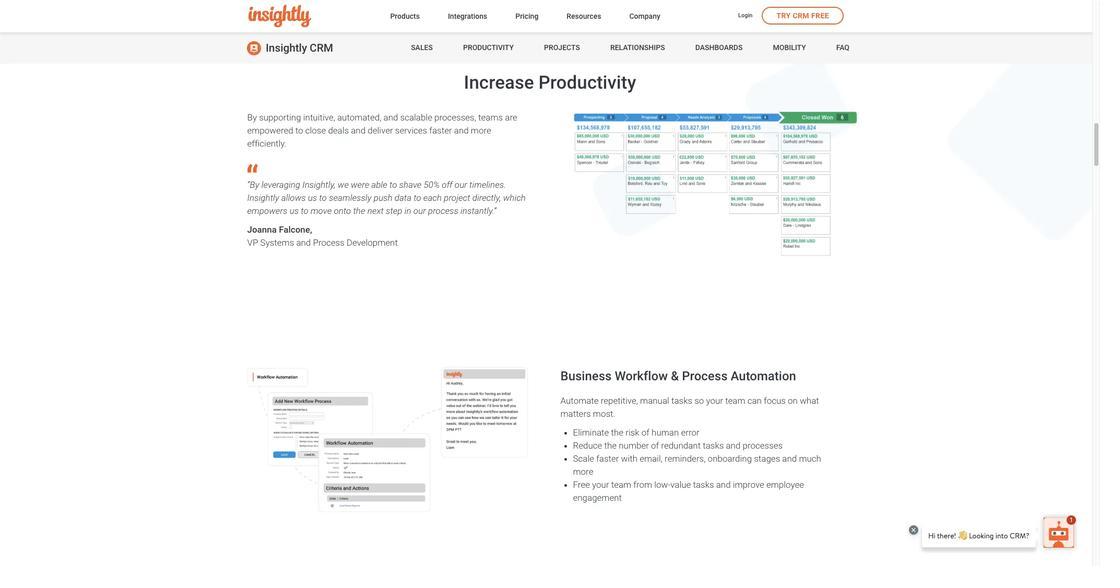 Task type: locate. For each thing, give the bounding box(es) containing it.
workflow
[[615, 369, 668, 384]]

1 vertical spatial your
[[592, 480, 609, 490]]

human
[[652, 428, 679, 438]]

free inside button
[[812, 11, 829, 20]]

1 vertical spatial of
[[651, 441, 659, 451]]

1 vertical spatial us
[[290, 206, 299, 216]]

1 horizontal spatial process
[[682, 369, 728, 384]]

crm inside button
[[793, 11, 810, 20]]

0 vertical spatial faster
[[430, 125, 452, 136]]

0 horizontal spatial faster
[[430, 125, 452, 136]]

step
[[386, 206, 402, 216]]

1 horizontal spatial team
[[726, 396, 746, 406]]

process
[[313, 237, 345, 248], [682, 369, 728, 384]]

0 vertical spatial insightly
[[266, 42, 307, 54]]

0 horizontal spatial of
[[642, 428, 650, 438]]

"by
[[247, 180, 259, 190]]

insightly logo image
[[249, 5, 311, 27]]

free right "try"
[[812, 11, 829, 20]]

the right reduce
[[605, 441, 617, 451]]

1 vertical spatial faster
[[597, 454, 619, 464]]

crm right "try"
[[793, 11, 810, 20]]

0 vertical spatial productivity
[[463, 43, 514, 52]]

more down scale
[[573, 467, 594, 477]]

projects
[[544, 43, 580, 52]]

team left from
[[611, 480, 632, 490]]

insightly
[[266, 42, 307, 54], [247, 193, 279, 203]]

the
[[353, 206, 365, 216], [611, 428, 624, 438], [605, 441, 617, 451]]

of
[[642, 428, 650, 438], [651, 441, 659, 451]]

and down falcone,
[[296, 237, 311, 248]]

0 vertical spatial of
[[642, 428, 650, 438]]

us down allows
[[290, 206, 299, 216]]

your
[[706, 396, 723, 406], [592, 480, 609, 490]]

mobility link
[[773, 32, 806, 64]]

business workflow v2 image
[[237, 355, 538, 524]]

qoute icon image
[[247, 164, 258, 173]]

our
[[455, 180, 467, 190], [414, 206, 426, 216]]

productivity
[[463, 43, 514, 52], [539, 72, 636, 93]]

1 vertical spatial productivity
[[539, 72, 636, 93]]

team
[[726, 396, 746, 406], [611, 480, 632, 490]]

integrations link
[[448, 10, 487, 24]]

mobility
[[773, 43, 806, 52]]

push
[[374, 193, 393, 203]]

products link
[[390, 10, 420, 24]]

"by leveraging insightly, we were able to shave 50% off our timelines. insightly allows us to seamlessly push data to each project directly, which empowers us to move onto the next step in our process instantly."
[[247, 180, 526, 216]]

your up engagement on the bottom right of the page
[[592, 480, 609, 490]]

to right data
[[414, 193, 421, 203]]

our up project
[[455, 180, 467, 190]]

0 horizontal spatial your
[[592, 480, 609, 490]]

to right able
[[390, 180, 397, 190]]

close
[[305, 125, 326, 136]]

insightly crm
[[266, 42, 333, 54]]

0 vertical spatial crm
[[793, 11, 810, 20]]

data
[[395, 193, 412, 203]]

deals
[[328, 125, 349, 136]]

scale
[[573, 454, 594, 464]]

process down move
[[313, 237, 345, 248]]

the inside "by leveraging insightly, we were able to shave 50% off our timelines. insightly allows us to seamlessly push data to each project directly, which empowers us to move onto the next step in our process instantly."
[[353, 206, 365, 216]]

your inside eliminate the risk of human error reduce the number of redundant tasks and processes scale faster with email, reminders, onboarding stages and much more free your team from low-value tasks and improve employee engagement
[[592, 480, 609, 490]]

instantly."
[[461, 206, 497, 216]]

and
[[384, 112, 398, 123], [351, 125, 366, 136], [454, 125, 469, 136], [296, 237, 311, 248], [726, 441, 741, 451], [783, 454, 797, 464], [716, 480, 731, 490]]

your right the so
[[706, 396, 723, 406]]

resources
[[567, 12, 601, 20]]

0 horizontal spatial process
[[313, 237, 345, 248]]

1 vertical spatial free
[[573, 480, 590, 490]]

free inside eliminate the risk of human error reduce the number of redundant tasks and processes scale faster with email, reminders, onboarding stages and much more free your team from low-value tasks and improve employee engagement
[[573, 480, 590, 490]]

development
[[347, 237, 398, 248]]

faster left with
[[597, 454, 619, 464]]

0 vertical spatial us
[[308, 193, 317, 203]]

timelines.
[[470, 180, 506, 190]]

0 vertical spatial your
[[706, 396, 723, 406]]

0 vertical spatial process
[[313, 237, 345, 248]]

sales link
[[411, 32, 433, 64]]

try
[[777, 11, 791, 20]]

productivity down projects link
[[539, 72, 636, 93]]

empowers
[[247, 206, 288, 216]]

improve
[[733, 480, 765, 490]]

sales
[[411, 43, 433, 52]]

project
[[444, 193, 470, 203]]

login link
[[738, 12, 753, 21]]

tasks left the so
[[672, 396, 693, 406]]

try crm free button
[[762, 7, 844, 25]]

0 horizontal spatial crm
[[310, 42, 333, 54]]

1 horizontal spatial our
[[455, 180, 467, 190]]

1 horizontal spatial us
[[308, 193, 317, 203]]

1 horizontal spatial your
[[706, 396, 723, 406]]

joanna
[[247, 224, 277, 235]]

0 horizontal spatial us
[[290, 206, 299, 216]]

1 horizontal spatial faster
[[597, 454, 619, 464]]

and down automated,
[[351, 125, 366, 136]]

0 vertical spatial more
[[471, 125, 491, 136]]

team inside automate repetitive, manual tasks so your team can focus on what matters most.
[[726, 396, 746, 406]]

email,
[[640, 454, 663, 464]]

0 vertical spatial our
[[455, 180, 467, 190]]

which
[[503, 193, 526, 203]]

products
[[390, 12, 420, 20]]

the left risk in the bottom right of the page
[[611, 428, 624, 438]]

1 vertical spatial more
[[573, 467, 594, 477]]

tasks inside automate repetitive, manual tasks so your team can focus on what matters most.
[[672, 396, 693, 406]]

our right the in
[[414, 206, 426, 216]]

more
[[471, 125, 491, 136], [573, 467, 594, 477]]

1 horizontal spatial free
[[812, 11, 829, 20]]

insightly up empowers
[[247, 193, 279, 203]]

0 horizontal spatial our
[[414, 206, 426, 216]]

free up engagement on the bottom right of the page
[[573, 480, 590, 490]]

focus
[[764, 396, 786, 406]]

crm down insightly logo link at the left top of page
[[310, 42, 333, 54]]

automated,
[[337, 112, 381, 123]]

0 vertical spatial free
[[812, 11, 829, 20]]

of right risk in the bottom right of the page
[[642, 428, 650, 438]]

1 vertical spatial team
[[611, 480, 632, 490]]

of up email,
[[651, 441, 659, 451]]

0 horizontal spatial productivity
[[463, 43, 514, 52]]

1 horizontal spatial crm
[[793, 11, 810, 20]]

0 horizontal spatial more
[[471, 125, 491, 136]]

processes,
[[435, 112, 476, 123]]

faster
[[430, 125, 452, 136], [597, 454, 619, 464]]

1 horizontal spatial productivity
[[539, 72, 636, 93]]

1 vertical spatial insightly
[[247, 193, 279, 203]]

free
[[812, 11, 829, 20], [573, 480, 590, 490]]

more inside eliminate the risk of human error reduce the number of redundant tasks and processes scale faster with email, reminders, onboarding stages and much more free your team from low-value tasks and improve employee engagement
[[573, 467, 594, 477]]

0 horizontal spatial team
[[611, 480, 632, 490]]

most.
[[593, 409, 616, 419]]

to
[[296, 125, 303, 136], [390, 180, 397, 190], [319, 193, 327, 203], [414, 193, 421, 203], [301, 206, 309, 216]]

with
[[621, 454, 638, 464]]

tasks up onboarding on the right of the page
[[703, 441, 724, 451]]

insightly down insightly logo
[[266, 42, 307, 54]]

move
[[311, 206, 332, 216]]

0 vertical spatial tasks
[[672, 396, 693, 406]]

process up the so
[[682, 369, 728, 384]]

0 vertical spatial team
[[726, 396, 746, 406]]

to left move
[[301, 206, 309, 216]]

0 horizontal spatial free
[[573, 480, 590, 490]]

us down insightly,
[[308, 193, 317, 203]]

tasks
[[672, 396, 693, 406], [703, 441, 724, 451], [693, 480, 714, 490]]

eliminate
[[573, 428, 609, 438]]

more down teams
[[471, 125, 491, 136]]

onboarding
[[708, 454, 752, 464]]

intuitive,
[[303, 112, 335, 123]]

1 vertical spatial crm
[[310, 42, 333, 54]]

1 horizontal spatial of
[[651, 441, 659, 451]]

to left close
[[296, 125, 303, 136]]

faster down processes,
[[430, 125, 452, 136]]

services
[[395, 125, 427, 136]]

1 vertical spatial the
[[611, 428, 624, 438]]

to inside by supporting intuitive, automated, and scalable processes, teams are empowered to close deals and deliver services faster and more efficiently.
[[296, 125, 303, 136]]

team left 'can'
[[726, 396, 746, 406]]

by
[[247, 112, 257, 123]]

pricing link
[[516, 10, 539, 24]]

tasks right value
[[693, 480, 714, 490]]

so
[[695, 396, 704, 406]]

1 horizontal spatial more
[[573, 467, 594, 477]]

company
[[630, 12, 661, 20]]

1 vertical spatial our
[[414, 206, 426, 216]]

productivity up increase
[[463, 43, 514, 52]]

crm
[[793, 11, 810, 20], [310, 42, 333, 54]]

0 vertical spatial the
[[353, 206, 365, 216]]

the down seamlessly at top left
[[353, 206, 365, 216]]

systems
[[260, 237, 294, 248]]



Task type: describe. For each thing, give the bounding box(es) containing it.
joanna falcone, vp systems and process development
[[247, 224, 398, 248]]

risk
[[626, 428, 640, 438]]

and left improve
[[716, 480, 731, 490]]

directly,
[[472, 193, 501, 203]]

50%
[[424, 180, 440, 190]]

insightly logo link
[[249, 5, 374, 27]]

leveraging
[[262, 180, 300, 190]]

teams
[[478, 112, 503, 123]]

business
[[561, 369, 612, 384]]

engagement
[[573, 493, 622, 503]]

automate
[[561, 396, 599, 406]]

each
[[423, 193, 442, 203]]

business workflow & process automation
[[561, 369, 796, 384]]

we
[[338, 180, 349, 190]]

value
[[671, 480, 691, 490]]

login
[[738, 12, 753, 19]]

can
[[748, 396, 762, 406]]

to up move
[[319, 193, 327, 203]]

faq link
[[837, 32, 850, 64]]

next
[[368, 206, 384, 216]]

productivity link
[[463, 32, 514, 64]]

pricing
[[516, 12, 539, 20]]

and left much
[[783, 454, 797, 464]]

eliminate the risk of human error reduce the number of redundant tasks and processes scale faster with email, reminders, onboarding stages and much more free your team from low-value tasks and improve employee engagement
[[573, 428, 821, 503]]

1 vertical spatial process
[[682, 369, 728, 384]]

scalable
[[400, 112, 432, 123]]

team inside eliminate the risk of human error reduce the number of redundant tasks and processes scale faster with email, reminders, onboarding stages and much more free your team from low-value tasks and improve employee engagement
[[611, 480, 632, 490]]

automation
[[731, 369, 796, 384]]

relationships
[[611, 43, 665, 52]]

process
[[428, 206, 459, 216]]

insightly crm link
[[247, 32, 333, 64]]

and up deliver
[[384, 112, 398, 123]]

1 vertical spatial tasks
[[703, 441, 724, 451]]

able
[[372, 180, 387, 190]]

increase
[[464, 72, 534, 93]]

integrations
[[448, 12, 487, 20]]

were
[[351, 180, 369, 190]]

allows
[[281, 193, 306, 203]]

employee
[[767, 480, 804, 490]]

in
[[405, 206, 411, 216]]

2 vertical spatial tasks
[[693, 480, 714, 490]]

faster inside eliminate the risk of human error reduce the number of redundant tasks and processes scale faster with email, reminders, onboarding stages and much more free your team from low-value tasks and improve employee engagement
[[597, 454, 619, 464]]

dashboards
[[696, 43, 743, 52]]

crm for try
[[793, 11, 810, 20]]

more inside by supporting intuitive, automated, and scalable processes, teams are empowered to close deals and deliver services faster and more efficiently.
[[471, 125, 491, 136]]

empowered
[[247, 125, 293, 136]]

efficiently.
[[247, 138, 287, 149]]

and down processes,
[[454, 125, 469, 136]]

falcone,
[[279, 224, 312, 235]]

vp
[[247, 237, 258, 248]]

low-
[[655, 480, 671, 490]]

company link
[[630, 10, 661, 24]]

repetitive,
[[601, 396, 638, 406]]

number
[[619, 441, 649, 451]]

try crm free
[[777, 11, 829, 20]]

automate repetitive, manual tasks so your team can focus on what matters most.
[[561, 396, 819, 419]]

processes
[[743, 441, 783, 451]]

by supporting intuitive, automated, and scalable processes, teams are empowered to close deals and deliver services faster and more efficiently.
[[247, 112, 517, 149]]

faster inside by supporting intuitive, automated, and scalable processes, teams are empowered to close deals and deliver services faster and more efficiently.
[[430, 125, 452, 136]]

are
[[505, 112, 517, 123]]

crm for insightly
[[310, 42, 333, 54]]

increase productivity
[[464, 72, 636, 93]]

process inside joanna falcone, vp systems and process development
[[313, 237, 345, 248]]

what
[[800, 396, 819, 406]]

2 vertical spatial the
[[605, 441, 617, 451]]

stages
[[754, 454, 780, 464]]

from
[[634, 480, 652, 490]]

error
[[681, 428, 700, 438]]

shave
[[399, 180, 422, 190]]

faq
[[837, 43, 850, 52]]

seamlessly
[[329, 193, 372, 203]]

projects link
[[544, 32, 580, 64]]

reminders,
[[665, 454, 706, 464]]

insightly inside insightly crm link
[[266, 42, 307, 54]]

relationships link
[[611, 32, 665, 64]]

increase productivity 2 image
[[564, 102, 864, 271]]

and up onboarding on the right of the page
[[726, 441, 741, 451]]

off
[[442, 180, 453, 190]]

supporting
[[259, 112, 301, 123]]

your inside automate repetitive, manual tasks so your team can focus on what matters most.
[[706, 396, 723, 406]]

on
[[788, 396, 798, 406]]

onto
[[334, 206, 351, 216]]

insightly,
[[302, 180, 336, 190]]

matters
[[561, 409, 591, 419]]

deliver
[[368, 125, 393, 136]]

and inside joanna falcone, vp systems and process development
[[296, 237, 311, 248]]

dashboards link
[[696, 32, 743, 64]]

&
[[671, 369, 679, 384]]

insightly inside "by leveraging insightly, we were able to shave 50% off our timelines. insightly allows us to seamlessly push data to each project directly, which empowers us to move onto the next step in our process instantly."
[[247, 193, 279, 203]]



Task type: vqa. For each thing, say whether or not it's contained in the screenshot.
schedule at the left of the page
no



